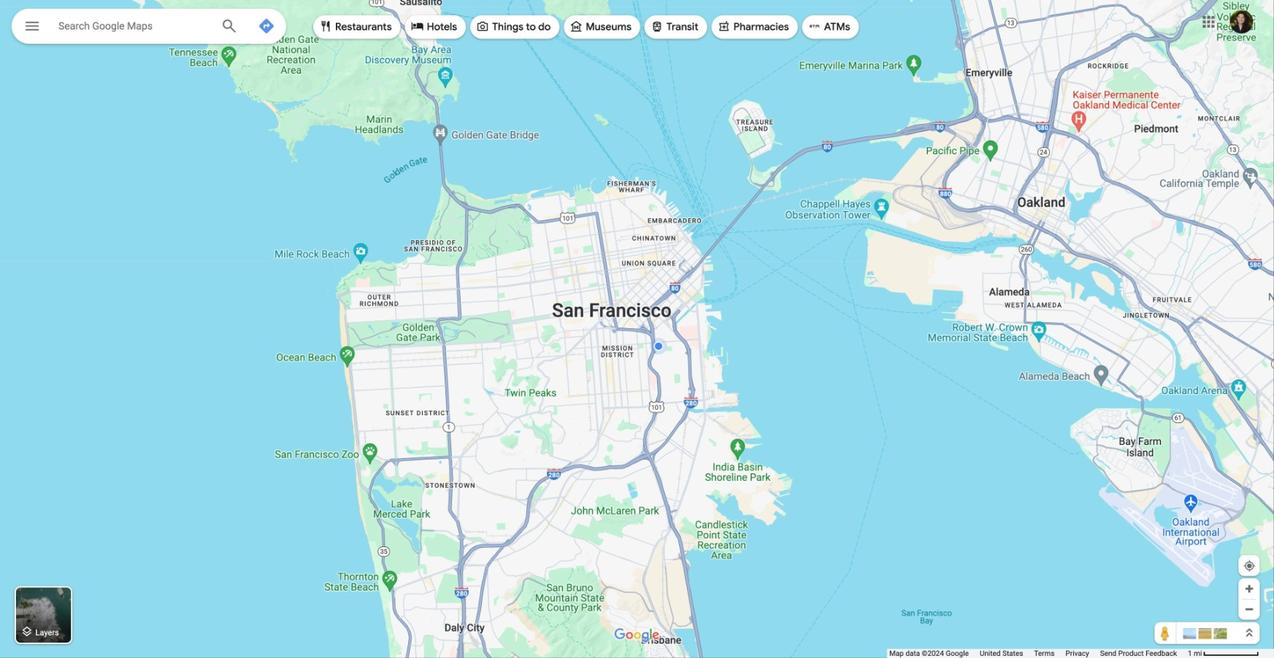 Task type: vqa. For each thing, say whether or not it's contained in the screenshot.
Change appearance icon
no



Task type: describe. For each thing, give the bounding box(es) containing it.
none field inside search google maps field
[[58, 17, 209, 34]]

show street view coverage image
[[1155, 623, 1177, 645]]

zoom in image
[[1244, 584, 1255, 595]]

none search field inside google maps 'element'
[[12, 9, 286, 48]]

zoom out image
[[1244, 604, 1255, 615]]

google account: lina lukyantseva  
(lina@adept.ai) image
[[1230, 10, 1253, 33]]



Task type: locate. For each thing, give the bounding box(es) containing it.
google maps element
[[0, 0, 1274, 659]]

Search Google Maps field
[[12, 9, 286, 48]]

None search field
[[12, 9, 286, 48]]

None field
[[58, 17, 209, 34]]

from your device image
[[1243, 560, 1256, 573]]



